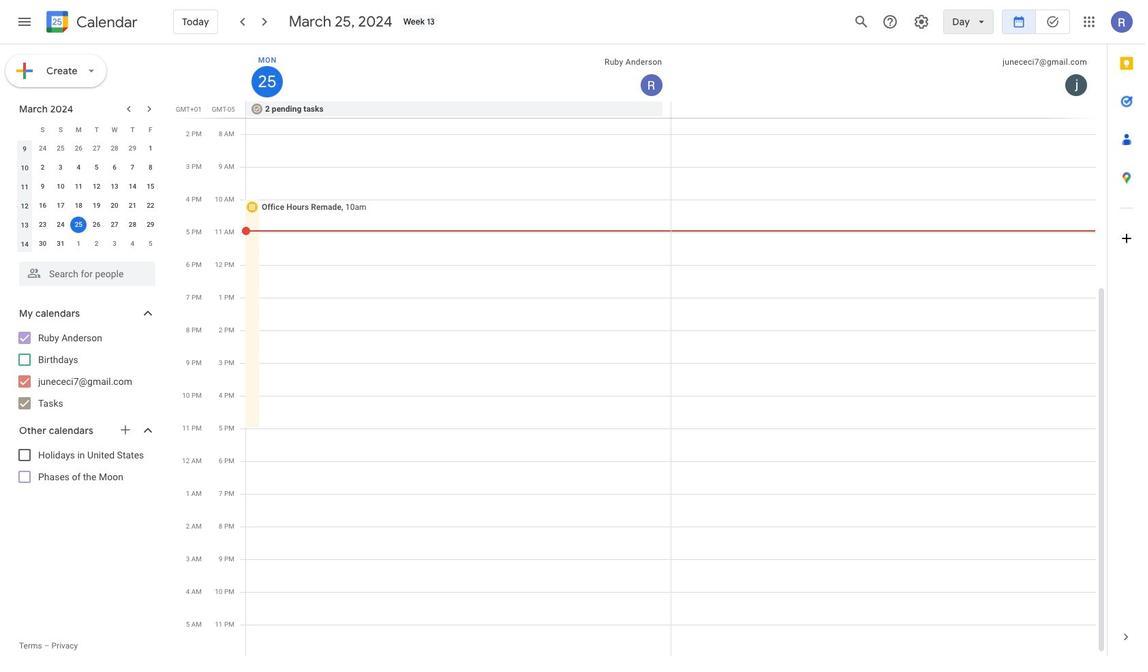 Task type: locate. For each thing, give the bounding box(es) containing it.
26 element
[[88, 217, 105, 233]]

11 element
[[70, 179, 87, 195]]

row
[[240, 102, 1107, 118], [16, 120, 160, 139], [16, 139, 160, 158], [16, 158, 160, 177], [16, 177, 160, 196], [16, 196, 160, 215], [16, 215, 160, 234], [16, 234, 160, 254]]

None search field
[[0, 256, 169, 286]]

20 element
[[106, 198, 123, 214]]

Search for people text field
[[27, 262, 147, 286]]

19 element
[[88, 198, 105, 214]]

cell inside 'row group'
[[70, 215, 88, 234]]

row group inside march 2024 grid
[[16, 139, 160, 254]]

heading
[[74, 14, 138, 30]]

monday, march 25, today element
[[252, 66, 283, 97]]

24 element
[[52, 217, 69, 233]]

7 element
[[124, 160, 141, 176]]

april 2 element
[[88, 236, 105, 252]]

add other calendars image
[[119, 423, 132, 437]]

february 26 element
[[70, 140, 87, 157]]

14 element
[[124, 179, 141, 195]]

1 horizontal spatial column header
[[246, 44, 671, 102]]

cell
[[70, 215, 88, 234]]

february 25 element
[[52, 140, 69, 157]]

march 2024 grid
[[13, 120, 160, 254]]

main drawer image
[[16, 14, 33, 30]]

18 element
[[70, 198, 87, 214]]

1 vertical spatial column header
[[16, 120, 34, 139]]

column header
[[246, 44, 671, 102], [16, 120, 34, 139]]

0 vertical spatial column header
[[246, 44, 671, 102]]

row group
[[16, 139, 160, 254]]

23 element
[[34, 217, 51, 233]]

15 element
[[142, 179, 159, 195]]

tab list
[[1108, 44, 1145, 618]]

heading inside calendar element
[[74, 14, 138, 30]]

april 1 element
[[70, 236, 87, 252]]

february 28 element
[[106, 140, 123, 157]]

5 element
[[88, 160, 105, 176]]

12 element
[[88, 179, 105, 195]]

4 element
[[70, 160, 87, 176]]

27 element
[[106, 217, 123, 233]]

22 element
[[142, 198, 159, 214]]

1 element
[[142, 140, 159, 157]]

17 element
[[52, 198, 69, 214]]

8 element
[[142, 160, 159, 176]]

0 horizontal spatial column header
[[16, 120, 34, 139]]

grid
[[175, 44, 1107, 656]]



Task type: vqa. For each thing, say whether or not it's contained in the screenshot.
April 4 element at top left
yes



Task type: describe. For each thing, give the bounding box(es) containing it.
13 element
[[106, 179, 123, 195]]

april 3 element
[[106, 236, 123, 252]]

february 24 element
[[34, 140, 51, 157]]

other calendars list
[[3, 444, 169, 488]]

april 5 element
[[142, 236, 159, 252]]

9 element
[[34, 179, 51, 195]]

28 element
[[124, 217, 141, 233]]

6 element
[[106, 160, 123, 176]]

april 4 element
[[124, 236, 141, 252]]

30 element
[[34, 236, 51, 252]]

calendar element
[[44, 8, 138, 38]]

3 element
[[52, 160, 69, 176]]

2 element
[[34, 160, 51, 176]]

column header inside march 2024 grid
[[16, 120, 34, 139]]

my calendars list
[[3, 327, 169, 414]]

31 element
[[52, 236, 69, 252]]

21 element
[[124, 198, 141, 214]]

february 27 element
[[88, 140, 105, 157]]

25, today element
[[70, 217, 87, 233]]

29 element
[[142, 217, 159, 233]]

16 element
[[34, 198, 51, 214]]

february 29 element
[[124, 140, 141, 157]]

settings menu image
[[914, 14, 930, 30]]

10 element
[[52, 179, 69, 195]]



